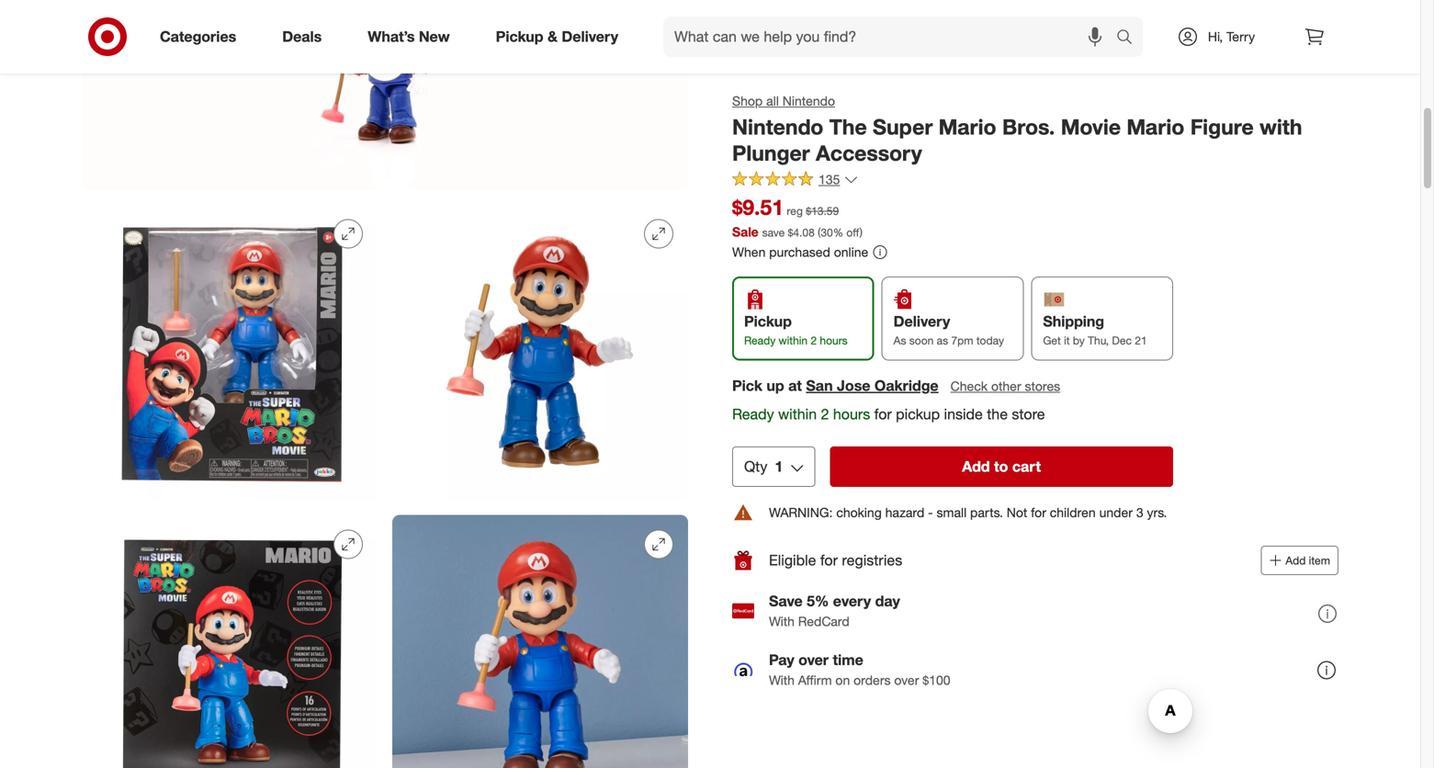 Task type: describe. For each thing, give the bounding box(es) containing it.
search button
[[1108, 17, 1152, 61]]

nintendo the super mario bros. movie mario figure with plunger accessory, 6 of 14 image
[[392, 515, 688, 768]]

pickup & delivery
[[496, 28, 618, 46]]

$13.59
[[806, 204, 839, 218]]

1
[[775, 458, 783, 476]]

with inside save 5% every day with redcard
[[769, 614, 795, 630]]

%
[[833, 225, 844, 239]]

7pm
[[951, 334, 973, 347]]

2 mario from the left
[[1127, 114, 1185, 140]]

0 horizontal spatial for
[[820, 552, 838, 569]]

terry
[[1227, 28, 1255, 45]]

oakridge
[[875, 377, 939, 394]]

pickup for ready
[[744, 313, 792, 330]]

hi,
[[1208, 28, 1223, 45]]

delivery inside delivery as soon as 7pm today
[[894, 313, 950, 330]]

5%
[[807, 592, 829, 610]]

what's
[[368, 28, 415, 46]]

as
[[894, 334, 906, 347]]

3
[[1136, 505, 1144, 521]]

what's new
[[368, 28, 450, 46]]

add to cart
[[962, 458, 1041, 476]]

day
[[875, 592, 900, 610]]

with inside the pay over time with affirm on orders over $100
[[769, 672, 795, 688]]

pickup for &
[[496, 28, 544, 46]]

135 link
[[732, 170, 858, 192]]

check other stores button
[[950, 376, 1061, 396]]

super
[[873, 114, 933, 140]]

purchased
[[769, 244, 830, 260]]

when
[[732, 244, 766, 260]]

figure
[[1191, 114, 1254, 140]]

1 vertical spatial 2
[[821, 405, 829, 423]]

save
[[769, 592, 803, 610]]

san
[[806, 377, 833, 394]]

ready within 2 hours for pickup inside the store
[[732, 405, 1045, 423]]

when purchased online
[[732, 244, 868, 260]]

item
[[1309, 554, 1330, 568]]

nintendo the super mario bros. movie mario figure with plunger accessory, 2 of 14, play video image
[[82, 0, 688, 190]]

to
[[994, 458, 1008, 476]]

dec
[[1112, 334, 1132, 347]]

hi, terry
[[1208, 28, 1255, 45]]

0 vertical spatial nintendo
[[783, 93, 835, 109]]

deals
[[282, 28, 322, 46]]

eligible
[[769, 552, 816, 569]]

redcard
[[798, 614, 850, 630]]

up
[[767, 377, 784, 394]]

shipping
[[1043, 313, 1104, 330]]

0 horizontal spatial delivery
[[562, 28, 618, 46]]

save
[[762, 225, 785, 239]]

0 vertical spatial for
[[874, 405, 892, 423]]

pick up at san jose oakridge
[[732, 377, 939, 394]]

eligible for registries
[[769, 552, 902, 569]]

30
[[821, 225, 833, 239]]

every
[[833, 592, 871, 610]]

add to cart button
[[830, 447, 1173, 487]]

qty 1
[[744, 458, 783, 476]]

the
[[829, 114, 867, 140]]

pay
[[769, 651, 795, 669]]

2 inside pickup ready within 2 hours
[[811, 334, 817, 347]]

pickup ready within 2 hours
[[744, 313, 848, 347]]

shipping get it by thu, dec 21
[[1043, 313, 1147, 347]]

it
[[1064, 334, 1070, 347]]

all
[[766, 93, 779, 109]]

store
[[1012, 405, 1045, 423]]

add for add item
[[1286, 554, 1306, 568]]

search
[[1108, 29, 1152, 47]]

pick
[[732, 377, 763, 394]]

shop
[[732, 93, 763, 109]]

warning: choking hazard - small parts. not for children under 3 yrs.
[[769, 505, 1167, 521]]

on
[[836, 672, 850, 688]]

pickup & delivery link
[[480, 17, 641, 57]]

1 horizontal spatial over
[[894, 672, 919, 688]]

0 vertical spatial over
[[799, 651, 829, 669]]

what's new link
[[352, 17, 473, 57]]

qty
[[744, 458, 768, 476]]

1 mario from the left
[[939, 114, 997, 140]]

pay over time with affirm on orders over $100
[[769, 651, 951, 688]]

4.08
[[793, 225, 815, 239]]

choking
[[836, 505, 882, 521]]

the
[[987, 405, 1008, 423]]



Task type: locate. For each thing, give the bounding box(es) containing it.
0 vertical spatial within
[[779, 334, 808, 347]]

1 vertical spatial nintendo
[[732, 114, 824, 140]]

inside
[[944, 405, 983, 423]]

mario left bros.
[[939, 114, 997, 140]]

cart
[[1012, 458, 1041, 476]]

check
[[951, 378, 988, 394]]

sale
[[732, 224, 759, 240]]

hazard
[[885, 505, 925, 521]]

0 horizontal spatial 2
[[811, 334, 817, 347]]

nintendo the super mario bros. movie mario figure with plunger accessory, 3 of 14 image
[[82, 205, 378, 501]]

1 horizontal spatial add
[[1286, 554, 1306, 568]]

movie
[[1061, 114, 1121, 140]]

affirm
[[798, 672, 832, 688]]

0 horizontal spatial pickup
[[496, 28, 544, 46]]

parts.
[[970, 505, 1003, 521]]

pickup left & at the left of the page
[[496, 28, 544, 46]]

nintendo
[[783, 93, 835, 109], [732, 114, 824, 140]]

0 vertical spatial ready
[[744, 334, 776, 347]]

check other stores
[[951, 378, 1060, 394]]

0 vertical spatial add
[[962, 458, 990, 476]]

with
[[769, 614, 795, 630], [769, 672, 795, 688]]

1 vertical spatial ready
[[732, 405, 774, 423]]

online
[[834, 244, 868, 260]]

add item button
[[1261, 546, 1339, 575]]

san jose oakridge button
[[806, 375, 939, 396]]

within
[[779, 334, 808, 347], [778, 405, 817, 423]]

&
[[548, 28, 558, 46]]

1 vertical spatial over
[[894, 672, 919, 688]]

1 vertical spatial within
[[778, 405, 817, 423]]

-
[[928, 505, 933, 521]]

add left the item at right bottom
[[1286, 554, 1306, 568]]

other
[[991, 378, 1021, 394]]

warning:
[[769, 505, 833, 521]]

0 vertical spatial with
[[769, 614, 795, 630]]

2 horizontal spatial for
[[1031, 505, 1046, 521]]

21
[[1135, 334, 1147, 347]]

at
[[788, 377, 802, 394]]

not
[[1007, 505, 1027, 521]]

for down the san jose oakridge button
[[874, 405, 892, 423]]

$100
[[923, 672, 951, 688]]

ready
[[744, 334, 776, 347], [732, 405, 774, 423]]

1 horizontal spatial 2
[[821, 405, 829, 423]]

plunger
[[732, 140, 810, 166]]

1 vertical spatial delivery
[[894, 313, 950, 330]]

small
[[937, 505, 967, 521]]

new
[[419, 28, 450, 46]]

reg
[[787, 204, 803, 218]]

2
[[811, 334, 817, 347], [821, 405, 829, 423]]

What can we help you find? suggestions appear below search field
[[663, 17, 1121, 57]]

add left to
[[962, 458, 990, 476]]

today
[[977, 334, 1004, 347]]

0 horizontal spatial mario
[[939, 114, 997, 140]]

1 vertical spatial for
[[1031, 505, 1046, 521]]

hours up the pick up at san jose oakridge
[[820, 334, 848, 347]]

under
[[1099, 505, 1133, 521]]

for right eligible at right
[[820, 552, 838, 569]]

add
[[962, 458, 990, 476], [1286, 554, 1306, 568]]

1 within from the top
[[779, 334, 808, 347]]

0 vertical spatial pickup
[[496, 28, 544, 46]]

1 horizontal spatial mario
[[1127, 114, 1185, 140]]

0 horizontal spatial add
[[962, 458, 990, 476]]

ready inside pickup ready within 2 hours
[[744, 334, 776, 347]]

over up affirm
[[799, 651, 829, 669]]

within up the at
[[779, 334, 808, 347]]

thu,
[[1088, 334, 1109, 347]]

shop all nintendo nintendo the super mario bros. movie mario figure with plunger accessory
[[732, 93, 1302, 166]]

deals link
[[267, 17, 345, 57]]

with down save on the bottom right of the page
[[769, 614, 795, 630]]

1 with from the top
[[769, 614, 795, 630]]

as
[[937, 334, 948, 347]]

1 horizontal spatial pickup
[[744, 313, 792, 330]]

orders
[[854, 672, 891, 688]]

for right not
[[1031, 505, 1046, 521]]

hours
[[820, 334, 848, 347], [833, 405, 870, 423]]

2 within from the top
[[778, 405, 817, 423]]

pickup
[[496, 28, 544, 46], [744, 313, 792, 330]]

bros.
[[1002, 114, 1055, 140]]

(
[[818, 225, 821, 239]]

stores
[[1025, 378, 1060, 394]]

0 horizontal spatial over
[[799, 651, 829, 669]]

ready up pick
[[744, 334, 776, 347]]

get
[[1043, 334, 1061, 347]]

mario
[[939, 114, 997, 140], [1127, 114, 1185, 140]]

mario right movie
[[1127, 114, 1185, 140]]

add for add to cart
[[962, 458, 990, 476]]

by
[[1073, 334, 1085, 347]]

hours inside pickup ready within 2 hours
[[820, 334, 848, 347]]

delivery as soon as 7pm today
[[894, 313, 1004, 347]]

save 5% every day with redcard
[[769, 592, 900, 630]]

add item
[[1286, 554, 1330, 568]]

1 vertical spatial add
[[1286, 554, 1306, 568]]

soon
[[909, 334, 934, 347]]

categories link
[[144, 17, 259, 57]]

nintendo down all
[[732, 114, 824, 140]]

nintendo the super mario bros. movie mario figure with plunger accessory, 4 of 14 image
[[392, 205, 688, 501]]

registries
[[842, 552, 902, 569]]

$
[[788, 225, 793, 239]]

delivery up the soon at the right top of the page
[[894, 313, 950, 330]]

1 vertical spatial with
[[769, 672, 795, 688]]

for
[[874, 405, 892, 423], [1031, 505, 1046, 521], [820, 552, 838, 569]]

accessory
[[816, 140, 922, 166]]

nintendo the super mario bros. movie mario figure with plunger accessory, 5 of 14 image
[[82, 515, 378, 768]]

ready down pick
[[732, 405, 774, 423]]

$9.51 reg $13.59 sale save $ 4.08 ( 30 % off )
[[732, 194, 863, 240]]

0 vertical spatial delivery
[[562, 28, 618, 46]]

2 down 'san'
[[821, 405, 829, 423]]

2 with from the top
[[769, 672, 795, 688]]

$9.51
[[732, 194, 784, 220]]

)
[[860, 225, 863, 239]]

within inside pickup ready within 2 hours
[[779, 334, 808, 347]]

nintendo right all
[[783, 93, 835, 109]]

over left $100
[[894, 672, 919, 688]]

with down pay
[[769, 672, 795, 688]]

with
[[1260, 114, 1302, 140]]

0 vertical spatial 2
[[811, 334, 817, 347]]

within down the at
[[778, 405, 817, 423]]

pickup
[[896, 405, 940, 423]]

pickup up up
[[744, 313, 792, 330]]

hours down jose
[[833, 405, 870, 423]]

2 vertical spatial for
[[820, 552, 838, 569]]

2 up 'san'
[[811, 334, 817, 347]]

0 vertical spatial hours
[[820, 334, 848, 347]]

1 horizontal spatial delivery
[[894, 313, 950, 330]]

1 vertical spatial hours
[[833, 405, 870, 423]]

1 horizontal spatial for
[[874, 405, 892, 423]]

1 vertical spatial pickup
[[744, 313, 792, 330]]

pickup inside pickup ready within 2 hours
[[744, 313, 792, 330]]

time
[[833, 651, 863, 669]]

categories
[[160, 28, 236, 46]]

delivery right & at the left of the page
[[562, 28, 618, 46]]

children
[[1050, 505, 1096, 521]]

yrs.
[[1147, 505, 1167, 521]]



Task type: vqa. For each thing, say whether or not it's contained in the screenshot.
Gift
no



